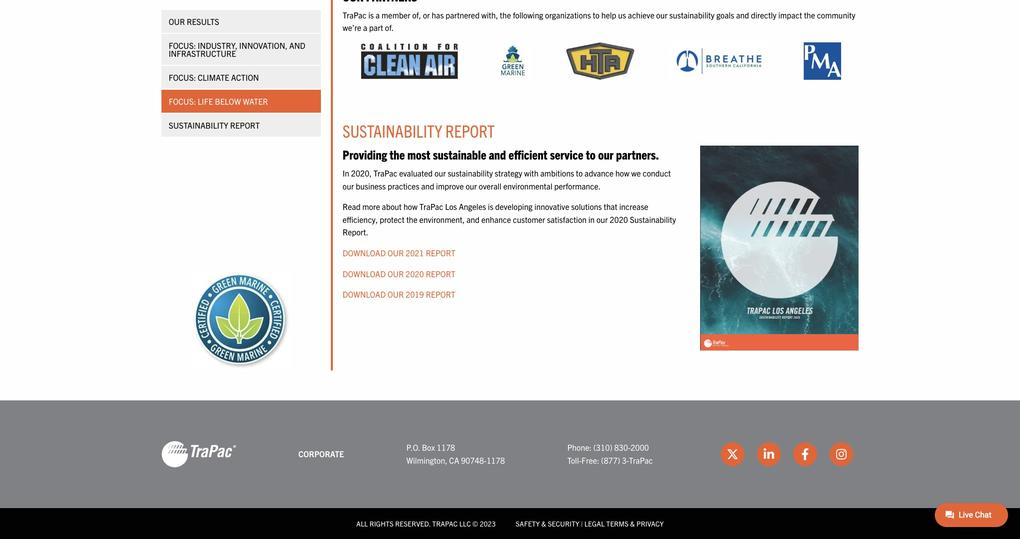 Task type: vqa. For each thing, say whether or not it's contained in the screenshot.
PART
yes



Task type: describe. For each thing, give the bounding box(es) containing it.
focus: life below water link
[[161, 90, 321, 113]]

or
[[423, 10, 430, 20]]

ca
[[450, 455, 460, 465]]

3-
[[623, 455, 629, 465]]

(877)
[[602, 455, 621, 465]]

2023
[[480, 519, 496, 528]]

focus: for focus: industry, innovation, and infrastructure
[[169, 40, 196, 50]]

download for download our 2021 report
[[343, 248, 386, 258]]

that
[[604, 202, 618, 212]]

©
[[473, 519, 478, 528]]

focus: for focus: climate action
[[169, 72, 196, 82]]

our up improve
[[435, 168, 446, 178]]

download for download our 2019 report
[[343, 289, 386, 299]]

is inside trapac is a member of, or has partnered with, the following organizations to help us achieve our sustainability goals and directly impact the community we're a part of.
[[369, 10, 374, 20]]

download our 2020 report link
[[343, 269, 456, 279]]

the right impact
[[805, 10, 816, 20]]

phone:
[[568, 443, 592, 452]]

advance
[[585, 168, 614, 178]]

strategy
[[495, 168, 523, 178]]

read
[[343, 202, 361, 212]]

organizations
[[546, 10, 591, 20]]

and inside trapac is a member of, or has partnered with, the following organizations to help us achieve our sustainability goals and directly impact the community we're a part of.
[[737, 10, 750, 20]]

we
[[632, 168, 641, 178]]

1 vertical spatial a
[[363, 23, 368, 33]]

download our 2021 report link
[[343, 248, 456, 258]]

wilmington,
[[407, 455, 448, 465]]

terms
[[607, 519, 629, 528]]

industry,
[[198, 40, 238, 50]]

90748-
[[461, 455, 487, 465]]

2000
[[631, 443, 649, 452]]

action
[[231, 72, 259, 82]]

corporate
[[299, 449, 344, 459]]

safety
[[516, 519, 540, 528]]

member
[[382, 10, 411, 20]]

business
[[356, 181, 386, 191]]

security
[[548, 519, 580, 528]]

increase
[[620, 202, 649, 212]]

our left results
[[169, 16, 185, 26]]

angeles
[[459, 202, 486, 212]]

partnered
[[446, 10, 480, 20]]

innovative
[[535, 202, 570, 212]]

the right with,
[[500, 10, 511, 20]]

1 horizontal spatial sustainability report
[[343, 120, 495, 141]]

climate
[[198, 72, 229, 82]]

report down focus: life below water link on the top of page
[[230, 120, 260, 130]]

download our 2019 report link
[[343, 289, 456, 299]]

2 & from the left
[[631, 519, 635, 528]]

in
[[343, 168, 349, 178]]

p.o. box 1178 wilmington, ca 90748-1178
[[407, 443, 505, 465]]

free:
[[582, 455, 600, 465]]

trapac inside read more about how trapac los angeles is developing innovative solutions that increase efficiency, protect the environment, and enhance customer satisfaction in our 2020 sustainability report.
[[420, 202, 444, 212]]

download our 2020 report
[[343, 269, 456, 279]]

1 vertical spatial to
[[586, 146, 596, 162]]

focus: life below water
[[169, 96, 268, 106]]

improve
[[436, 181, 464, 191]]

download our 2021 report
[[343, 248, 456, 258]]

is inside read more about how trapac los angeles is developing innovative solutions that increase efficiency, protect the environment, and enhance customer satisfaction in our 2020 sustainability report.
[[488, 202, 494, 212]]

1 horizontal spatial 1178
[[487, 455, 505, 465]]

footer containing p.o. box 1178
[[0, 400, 1021, 539]]

report.
[[343, 227, 369, 237]]

box
[[422, 443, 435, 452]]

read more about how trapac los angeles is developing innovative solutions that increase efficiency, protect the environment, and enhance customer satisfaction in our 2020 sustainability report.
[[343, 202, 677, 237]]

legal
[[585, 519, 605, 528]]

sustainability report link
[[161, 114, 321, 137]]

performance.
[[555, 181, 601, 191]]

report for download our 2020 report
[[426, 269, 456, 279]]

focus: industry, innovation, and infrastructure
[[169, 40, 306, 58]]

service
[[550, 146, 584, 162]]

goals
[[717, 10, 735, 20]]

2020,
[[351, 168, 372, 178]]

and inside in 2020, trapac evaluated our sustainability strategy with ambitions to advance how we conduct our business practices and improve our overall environmental performance.
[[422, 181, 435, 191]]

trapac inside trapac is a member of, or has partnered with, the following organizations to help us achieve our sustainability goals and directly impact the community we're a part of.
[[343, 10, 367, 20]]

of.
[[385, 23, 394, 33]]

1 & from the left
[[542, 519, 547, 528]]

more
[[363, 202, 380, 212]]

our down in
[[343, 181, 354, 191]]

safety & security link
[[516, 519, 580, 528]]

overall
[[479, 181, 502, 191]]

download for download our 2020 report
[[343, 269, 386, 279]]

to inside in 2020, trapac evaluated our sustainability strategy with ambitions to advance how we conduct our business practices and improve our overall environmental performance.
[[576, 168, 583, 178]]

sustainability
[[630, 214, 677, 224]]

toll-
[[568, 455, 582, 465]]

providing
[[343, 146, 387, 162]]

and inside read more about how trapac los angeles is developing innovative solutions that increase efficiency, protect the environment, and enhance customer satisfaction in our 2020 sustainability report.
[[467, 214, 480, 224]]

water
[[243, 96, 268, 106]]

0 horizontal spatial 2020
[[406, 269, 424, 279]]

to inside trapac is a member of, or has partnered with, the following organizations to help us achieve our sustainability goals and directly impact the community we're a part of.
[[593, 10, 600, 20]]

download our 2019 report
[[343, 289, 456, 299]]

environmental
[[504, 181, 553, 191]]

report for download our 2019 report
[[426, 289, 456, 299]]

2021
[[406, 248, 424, 258]]

evaluated
[[399, 168, 433, 178]]

satisfaction
[[547, 214, 587, 224]]

(310)
[[594, 443, 613, 452]]

sustainability inside trapac is a member of, or has partnered with, the following organizations to help us achieve our sustainability goals and directly impact the community we're a part of.
[[670, 10, 715, 20]]



Task type: locate. For each thing, give the bounding box(es) containing it.
report for download our 2021 report
[[426, 248, 456, 258]]

0 vertical spatial sustainability
[[670, 10, 715, 20]]

we're
[[343, 23, 362, 33]]

trapac inside in 2020, trapac evaluated our sustainability strategy with ambitions to advance how we conduct our business practices and improve our overall environmental performance.
[[374, 168, 398, 178]]

2019
[[406, 289, 424, 299]]

sustainability report
[[343, 120, 495, 141], [169, 120, 260, 130]]

how right about
[[404, 202, 418, 212]]

1 vertical spatial sustainability
[[448, 168, 493, 178]]

legal terms & privacy link
[[585, 519, 664, 528]]

rights
[[370, 519, 394, 528]]

with
[[525, 168, 539, 178]]

to up performance.
[[576, 168, 583, 178]]

0 horizontal spatial sustainability
[[169, 120, 228, 130]]

and down angeles
[[467, 214, 480, 224]]

2020 up 2019
[[406, 269, 424, 279]]

sustainability left goals
[[670, 10, 715, 20]]

in 2020, trapac evaluated our sustainability strategy with ambitions to advance how we conduct our business practices and improve our overall environmental performance.
[[343, 168, 671, 191]]

sustainable
[[433, 146, 487, 162]]

1 vertical spatial how
[[404, 202, 418, 212]]

focus: climate action
[[169, 72, 259, 82]]

0 horizontal spatial sustainability
[[448, 168, 493, 178]]

is
[[369, 10, 374, 20], [488, 202, 494, 212]]

1 vertical spatial 1178
[[487, 455, 505, 465]]

trapac down the 2000
[[629, 455, 653, 465]]

a
[[376, 10, 380, 20], [363, 23, 368, 33]]

all rights reserved. trapac llc © 2023
[[357, 519, 496, 528]]

0 vertical spatial to
[[593, 10, 600, 20]]

focus: down our results at the top
[[169, 40, 196, 50]]

sustainability down life
[[169, 120, 228, 130]]

a up part
[[376, 10, 380, 20]]

sustainability
[[670, 10, 715, 20], [448, 168, 493, 178]]

most
[[408, 146, 431, 162]]

to
[[593, 10, 600, 20], [586, 146, 596, 162], [576, 168, 583, 178]]

0 vertical spatial download
[[343, 248, 386, 258]]

1 horizontal spatial 2020
[[610, 214, 629, 224]]

1 horizontal spatial is
[[488, 202, 494, 212]]

in
[[589, 214, 595, 224]]

impact
[[779, 10, 803, 20]]

0 vertical spatial how
[[616, 168, 630, 178]]

focus: industry, innovation, and infrastructure link
[[161, 34, 321, 65]]

and
[[289, 40, 306, 50]]

|
[[581, 519, 583, 528]]

trapac
[[433, 519, 458, 528]]

0 horizontal spatial how
[[404, 202, 418, 212]]

and right goals
[[737, 10, 750, 20]]

our
[[169, 16, 185, 26], [388, 248, 404, 258], [388, 269, 404, 279], [388, 289, 404, 299]]

innovation,
[[239, 40, 288, 50]]

ambitions
[[541, 168, 575, 178]]

part
[[369, 23, 383, 33]]

0 vertical spatial a
[[376, 10, 380, 20]]

3 focus: from the top
[[169, 96, 196, 106]]

the left most
[[390, 146, 405, 162]]

partners.
[[617, 146, 659, 162]]

2 download from the top
[[343, 269, 386, 279]]

llc
[[460, 519, 471, 528]]

our
[[657, 10, 668, 20], [599, 146, 614, 162], [435, 168, 446, 178], [343, 181, 354, 191], [466, 181, 477, 191], [597, 214, 608, 224]]

all
[[357, 519, 368, 528]]

1 horizontal spatial how
[[616, 168, 630, 178]]

report right 2019
[[426, 289, 456, 299]]

our right 'in'
[[597, 214, 608, 224]]

0 vertical spatial 1178
[[437, 443, 455, 452]]

trapac up we're
[[343, 10, 367, 20]]

of,
[[413, 10, 421, 20]]

the inside read more about how trapac los angeles is developing innovative solutions that increase efficiency, protect the environment, and enhance customer satisfaction in our 2020 sustainability report.
[[407, 214, 418, 224]]

download
[[343, 248, 386, 258], [343, 269, 386, 279], [343, 289, 386, 299]]

1 vertical spatial download
[[343, 269, 386, 279]]

privacy
[[637, 519, 664, 528]]

1 horizontal spatial a
[[376, 10, 380, 20]]

focus: inside focus: industry, innovation, and infrastructure
[[169, 40, 196, 50]]

how inside in 2020, trapac evaluated our sustainability strategy with ambitions to advance how we conduct our business practices and improve our overall environmental performance.
[[616, 168, 630, 178]]

our inside read more about how trapac los angeles is developing innovative solutions that increase efficiency, protect the environment, and enhance customer satisfaction in our 2020 sustainability report.
[[597, 214, 608, 224]]

2020 down that
[[610, 214, 629, 224]]

download down download our 2020 report "link"
[[343, 289, 386, 299]]

2 vertical spatial download
[[343, 289, 386, 299]]

safety & security | legal terms & privacy
[[516, 519, 664, 528]]

1 horizontal spatial sustainability
[[343, 120, 443, 141]]

report right 2021
[[426, 248, 456, 258]]

p.o.
[[407, 443, 420, 452]]

830-
[[615, 443, 631, 452]]

2 vertical spatial to
[[576, 168, 583, 178]]

los
[[445, 202, 457, 212]]

our for download our 2021 report
[[388, 248, 404, 258]]

how left we
[[616, 168, 630, 178]]

footer
[[0, 400, 1021, 539]]

phone: (310) 830-2000 toll-free: (877) 3-trapac
[[568, 443, 653, 465]]

reserved.
[[395, 519, 431, 528]]

life
[[198, 96, 213, 106]]

corporate image
[[161, 440, 236, 468]]

1 horizontal spatial sustainability
[[670, 10, 715, 20]]

trapac is a member of, or has partnered with, the following organizations to help us achieve our sustainability goals and directly impact the community we're a part of.
[[343, 10, 856, 33]]

help
[[602, 10, 617, 20]]

trapac inside phone: (310) 830-2000 toll-free: (877) 3-trapac
[[629, 455, 653, 465]]

efficiency,
[[343, 214, 378, 224]]

our left 2021
[[388, 248, 404, 258]]

is up part
[[369, 10, 374, 20]]

3 download from the top
[[343, 289, 386, 299]]

community
[[818, 10, 856, 20]]

sustainability report up most
[[343, 120, 495, 141]]

to left help
[[593, 10, 600, 20]]

our up download our 2019 report link
[[388, 269, 404, 279]]

our results link
[[161, 10, 321, 33]]

about
[[382, 202, 402, 212]]

below
[[215, 96, 241, 106]]

1 horizontal spatial &
[[631, 519, 635, 528]]

is up enhance
[[488, 202, 494, 212]]

sustainability down the sustainable at the left top of page
[[448, 168, 493, 178]]

the
[[500, 10, 511, 20], [805, 10, 816, 20], [390, 146, 405, 162], [407, 214, 418, 224]]

0 vertical spatial focus:
[[169, 40, 196, 50]]

and down evaluated
[[422, 181, 435, 191]]

our inside trapac is a member of, or has partnered with, the following organizations to help us achieve our sustainability goals and directly impact the community we're a part of.
[[657, 10, 668, 20]]

our right achieve
[[657, 10, 668, 20]]

customer
[[513, 214, 546, 224]]

1 focus: from the top
[[169, 40, 196, 50]]

1178 right ca
[[487, 455, 505, 465]]

practices
[[388, 181, 420, 191]]

0 vertical spatial 2020
[[610, 214, 629, 224]]

download down report.
[[343, 248, 386, 258]]

solutions
[[572, 202, 602, 212]]

1 vertical spatial focus:
[[169, 72, 196, 82]]

focus: for focus: life below water
[[169, 96, 196, 106]]

sustainability up most
[[343, 120, 443, 141]]

how inside read more about how trapac los angeles is developing innovative solutions that increase efficiency, protect the environment, and enhance customer satisfaction in our 2020 sustainability report.
[[404, 202, 418, 212]]

our up advance
[[599, 146, 614, 162]]

2 vertical spatial focus:
[[169, 96, 196, 106]]

directly
[[752, 10, 777, 20]]

report up the sustainable at the left top of page
[[446, 120, 495, 141]]

0 horizontal spatial 1178
[[437, 443, 455, 452]]

to up advance
[[586, 146, 596, 162]]

0 horizontal spatial is
[[369, 10, 374, 20]]

1 vertical spatial is
[[488, 202, 494, 212]]

infrastructure
[[169, 48, 236, 58]]

1178 up ca
[[437, 443, 455, 452]]

and
[[737, 10, 750, 20], [489, 146, 506, 162], [422, 181, 435, 191], [467, 214, 480, 224]]

our results
[[169, 16, 219, 26]]

0 horizontal spatial a
[[363, 23, 368, 33]]

with,
[[482, 10, 498, 20]]

& right terms
[[631, 519, 635, 528]]

the right "protect"
[[407, 214, 418, 224]]

trapac up environment,
[[420, 202, 444, 212]]

our left 2019
[[388, 289, 404, 299]]

report up download our 2019 report
[[426, 269, 456, 279]]

trapac
[[343, 10, 367, 20], [374, 168, 398, 178], [420, 202, 444, 212], [629, 455, 653, 465]]

our for download our 2019 report
[[388, 289, 404, 299]]

protect
[[380, 214, 405, 224]]

trapac up business
[[374, 168, 398, 178]]

conduct
[[643, 168, 671, 178]]

our for download our 2020 report
[[388, 269, 404, 279]]

a left part
[[363, 23, 368, 33]]

achieve
[[628, 10, 655, 20]]

results
[[187, 16, 219, 26]]

sustainability inside in 2020, trapac evaluated our sustainability strategy with ambitions to advance how we conduct our business practices and improve our overall environmental performance.
[[448, 168, 493, 178]]

2 focus: from the top
[[169, 72, 196, 82]]

1 download from the top
[[343, 248, 386, 258]]

&
[[542, 519, 547, 528], [631, 519, 635, 528]]

focus: climate action link
[[161, 66, 321, 89]]

2020
[[610, 214, 629, 224], [406, 269, 424, 279]]

0 vertical spatial is
[[369, 10, 374, 20]]

focus: left life
[[169, 96, 196, 106]]

focus: left climate
[[169, 72, 196, 82]]

efficient
[[509, 146, 548, 162]]

2020 inside read more about how trapac los angeles is developing innovative solutions that increase efficiency, protect the environment, and enhance customer satisfaction in our 2020 sustainability report.
[[610, 214, 629, 224]]

report
[[446, 120, 495, 141], [230, 120, 260, 130], [426, 248, 456, 258], [426, 269, 456, 279], [426, 289, 456, 299]]

sustainability report down focus: life below water in the left of the page
[[169, 120, 260, 130]]

0 horizontal spatial &
[[542, 519, 547, 528]]

download up download our 2019 report
[[343, 269, 386, 279]]

0 horizontal spatial sustainability report
[[169, 120, 260, 130]]

1 vertical spatial 2020
[[406, 269, 424, 279]]

& right safety at the bottom of the page
[[542, 519, 547, 528]]

and up strategy
[[489, 146, 506, 162]]

has
[[432, 10, 444, 20]]

environment,
[[420, 214, 465, 224]]

sustainability
[[343, 120, 443, 141], [169, 120, 228, 130]]

our left overall
[[466, 181, 477, 191]]



